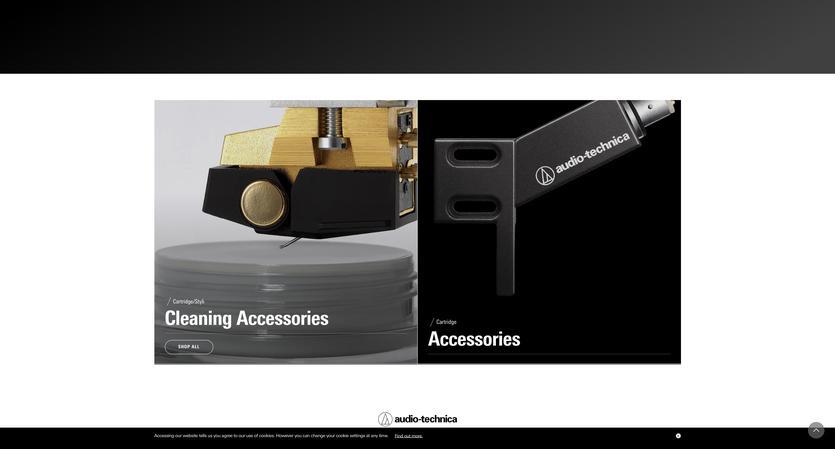 Task type: locate. For each thing, give the bounding box(es) containing it.
cookie
[[336, 433, 349, 438]]

time.
[[379, 433, 389, 438]]

2 you from the left
[[295, 433, 302, 438]]

2 our from the left
[[239, 433, 245, 438]]

shop
[[178, 344, 190, 350]]

settings
[[350, 433, 365, 438]]

however
[[276, 433, 294, 438]]

0 horizontal spatial you
[[214, 433, 221, 438]]

accessories
[[237, 306, 329, 330], [428, 327, 521, 351]]

1 our from the left
[[175, 433, 182, 438]]

cleaning accessories
[[165, 306, 329, 330]]

cartridge
[[437, 318, 457, 326]]

arrow up image
[[814, 428, 820, 433]]

you right us
[[214, 433, 221, 438]]

your
[[327, 433, 335, 438]]

0 horizontal spatial accessories
[[237, 306, 329, 330]]

out
[[404, 433, 411, 438]]

shop all button
[[165, 340, 213, 354]]

accessing our website tells us you agree to our use of cookies. however you can change your cookie settings at any time.
[[154, 433, 390, 438]]

find out more. link
[[390, 431, 428, 441]]

all
[[192, 344, 200, 350]]

of
[[254, 433, 258, 438]]

1 horizontal spatial our
[[239, 433, 245, 438]]

find out more.
[[395, 433, 423, 438]]

1 horizontal spatial you
[[295, 433, 302, 438]]

you left can
[[295, 433, 302, 438]]

cross image
[[677, 435, 680, 437]]

our right to
[[239, 433, 245, 438]]

accessing
[[154, 433, 174, 438]]

at
[[366, 433, 370, 438]]

our
[[175, 433, 182, 438], [239, 433, 245, 438]]

find
[[395, 433, 403, 438]]

agree
[[222, 433, 233, 438]]

1 you from the left
[[214, 433, 221, 438]]

can
[[303, 433, 310, 438]]

you
[[214, 433, 221, 438], [295, 433, 302, 438]]

0 horizontal spatial our
[[175, 433, 182, 438]]

our left website
[[175, 433, 182, 438]]



Task type: describe. For each thing, give the bounding box(es) containing it.
cookies.
[[259, 433, 275, 438]]

more.
[[412, 433, 423, 438]]

1 horizontal spatial accessories
[[428, 327, 521, 351]]

cleaning
[[165, 306, 232, 330]]

use
[[246, 433, 253, 438]]

cartridge headshell image
[[418, 100, 681, 363]]

any
[[371, 433, 378, 438]]

website
[[183, 433, 198, 438]]

to
[[234, 433, 238, 438]]

us
[[208, 433, 212, 438]]

change
[[311, 433, 325, 438]]

shop all
[[178, 344, 200, 350]]

stylus cleaning product image
[[154, 100, 418, 363]]

cartridge/styli
[[173, 298, 204, 305]]

tells
[[199, 433, 207, 438]]

store logo image
[[378, 412, 457, 427]]



Task type: vqa. For each thing, say whether or not it's contained in the screenshot.
second our from the right
yes



